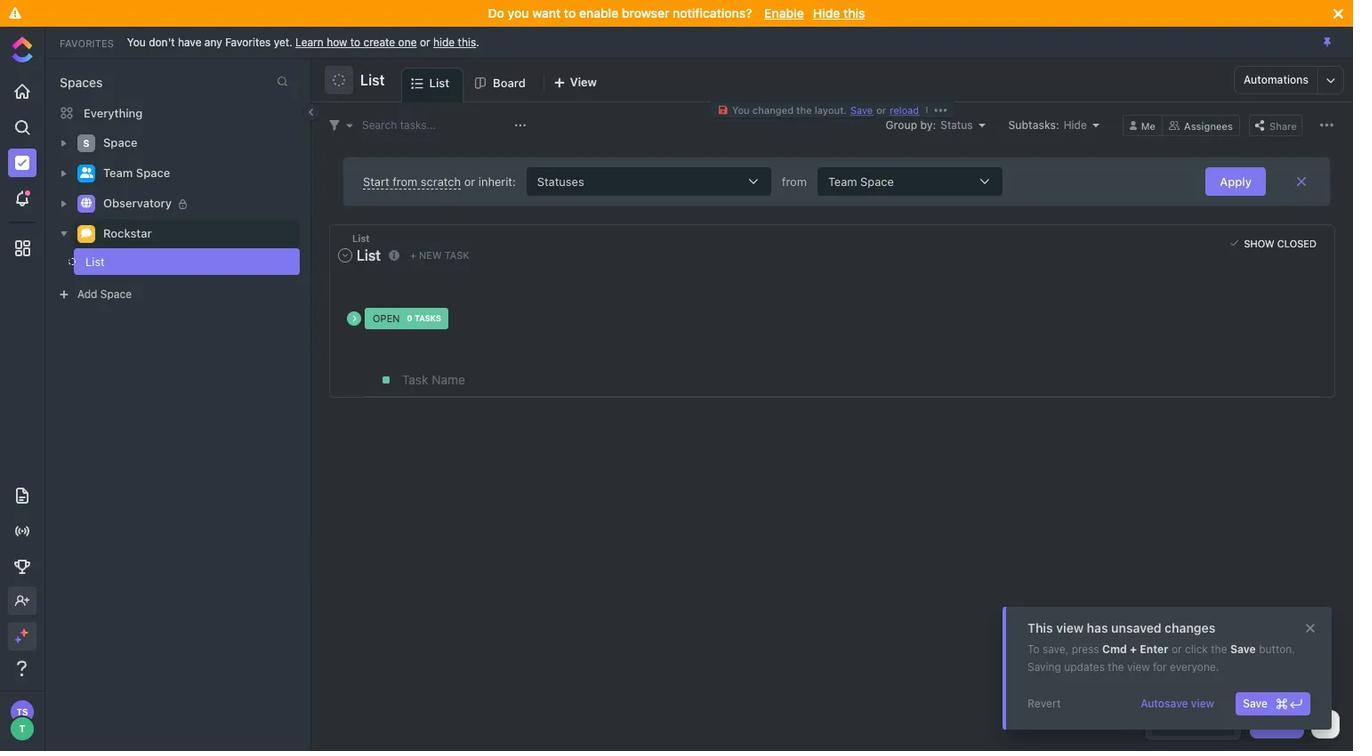 Task type: locate. For each thing, give the bounding box(es) containing it.
list inside dropdown button
[[357, 247, 381, 263]]

from
[[393, 174, 418, 188], [782, 174, 807, 188]]

to right "how"
[[350, 35, 360, 48]]

team down layout.
[[828, 174, 857, 188]]

scratch
[[421, 174, 461, 188]]

list left list info 'image'
[[357, 247, 381, 263]]

task
[[1274, 717, 1297, 731]]

0 vertical spatial the
[[797, 104, 812, 116]]

1 horizontal spatial team
[[828, 174, 857, 188]]

0 horizontal spatial +
[[410, 249, 416, 261]]

view
[[1056, 620, 1084, 635], [1127, 660, 1150, 674], [1191, 697, 1215, 710]]

2 vertical spatial the
[[1108, 660, 1124, 674]]

2 horizontal spatial view
[[1191, 697, 1215, 710]]

observatory link
[[103, 190, 288, 218]]

list info image
[[389, 250, 399, 260]]

statuses
[[537, 174, 584, 188]]

0 horizontal spatial team
[[103, 166, 133, 180]]

space right add
[[100, 287, 132, 301]]

ts t
[[16, 707, 28, 734]]

share button
[[1249, 114, 1303, 136]]

0 horizontal spatial to
[[350, 35, 360, 48]]

0 vertical spatial +
[[410, 249, 416, 261]]

autosave view
[[1141, 697, 1215, 710]]

hide
[[813, 5, 840, 20], [1064, 118, 1087, 131]]

0 horizontal spatial hide
[[813, 5, 840, 20]]

list link
[[429, 69, 457, 101], [44, 248, 271, 275]]

list button
[[336, 243, 385, 268]]

0 horizontal spatial view
[[1056, 620, 1084, 635]]

from right start
[[393, 174, 418, 188]]

hide right subtasks:
[[1064, 118, 1087, 131]]

by:
[[920, 118, 936, 131]]

save left button.
[[1231, 642, 1256, 656]]

user group image
[[80, 168, 93, 178]]

space down "everything"
[[103, 135, 138, 150]]

board
[[493, 75, 526, 89]]

space down group
[[861, 174, 894, 188]]

sparkle svg 2 image
[[14, 636, 21, 643]]

unsaved
[[1112, 620, 1162, 635]]

+ left new
[[410, 249, 416, 261]]

you left don't
[[127, 35, 146, 48]]

yet.
[[274, 35, 293, 48]]

the down "cmd"
[[1108, 660, 1124, 674]]

want
[[532, 5, 561, 20]]

how
[[327, 35, 347, 48]]

list inside button
[[360, 72, 385, 88]]

or
[[420, 35, 430, 48], [877, 104, 887, 116], [464, 174, 475, 188], [1172, 642, 1182, 656]]

this
[[844, 5, 865, 20], [458, 35, 476, 48]]

0 vertical spatial you
[[127, 35, 146, 48]]

or left click
[[1172, 642, 1182, 656]]

1 horizontal spatial you
[[732, 104, 750, 116]]

start from scratch link
[[363, 174, 461, 189]]

team space
[[103, 166, 170, 180], [828, 174, 894, 188]]

hide right 'enable'
[[813, 5, 840, 20]]

hide
[[433, 35, 455, 48]]

automations
[[1244, 73, 1309, 86]]

assignees
[[1184, 120, 1233, 131]]

list down start
[[352, 232, 370, 244]]

favorites right any at top
[[225, 35, 271, 48]]

+
[[410, 249, 416, 261], [1130, 642, 1137, 656]]

the right click
[[1211, 642, 1228, 656]]

save down button.
[[1243, 697, 1268, 710]]

1 vertical spatial view
[[1127, 660, 1150, 674]]

view left for
[[1127, 660, 1150, 674]]

0 horizontal spatial list link
[[44, 248, 271, 275]]

view up the save,
[[1056, 620, 1084, 635]]

1 vertical spatial hide
[[1064, 118, 1087, 131]]

1 horizontal spatial team space
[[828, 174, 894, 188]]

1 vertical spatial list link
[[44, 248, 271, 275]]

list button
[[353, 61, 385, 100]]

this right hide
[[458, 35, 476, 48]]

+ inside this view has unsaved changes to save, press cmd + enter or click the save button. saving updates the view for everyone.
[[1130, 642, 1137, 656]]

status
[[941, 118, 973, 131]]

1 vertical spatial you
[[732, 104, 750, 116]]

view for this
[[1056, 620, 1084, 635]]

1 vertical spatial +
[[1130, 642, 1137, 656]]

me button
[[1123, 114, 1163, 136]]

from down changed
[[782, 174, 807, 188]]

2 vertical spatial view
[[1191, 697, 1215, 710]]

everyone.
[[1170, 660, 1219, 674]]

start from scratch or inherit:
[[363, 174, 516, 188]]

team
[[103, 166, 133, 180], [828, 174, 857, 188]]

1 horizontal spatial from
[[782, 174, 807, 188]]

to right the want
[[564, 5, 576, 20]]

tasks
[[415, 313, 441, 323]]

0 horizontal spatial from
[[393, 174, 418, 188]]

new
[[419, 249, 442, 261]]

1 horizontal spatial +
[[1130, 642, 1137, 656]]

the
[[797, 104, 812, 116], [1211, 642, 1228, 656], [1108, 660, 1124, 674]]

t
[[19, 723, 25, 734]]

automations button
[[1235, 67, 1318, 93]]

view inside button
[[1191, 697, 1215, 710]]

0
[[407, 313, 412, 323]]

0 vertical spatial this
[[844, 5, 865, 20]]

1 horizontal spatial this
[[844, 5, 865, 20]]

show closed
[[1244, 237, 1317, 249]]

list link up search tasks... text field
[[429, 69, 457, 101]]

reload
[[890, 104, 919, 116]]

space link
[[103, 129, 288, 157]]

to
[[564, 5, 576, 20], [350, 35, 360, 48]]

one
[[398, 35, 417, 48]]

2 horizontal spatial the
[[1211, 642, 1228, 656]]

space inside dropdown button
[[861, 174, 894, 188]]

list down comment image
[[85, 254, 105, 269]]

notifications?
[[673, 5, 752, 20]]

view settings element
[[1316, 114, 1338, 136]]

1 horizontal spatial list link
[[429, 69, 457, 101]]

1 vertical spatial this
[[458, 35, 476, 48]]

learn
[[296, 35, 324, 48]]

button.
[[1259, 642, 1295, 656]]

1 horizontal spatial to
[[564, 5, 576, 20]]

save right layout.
[[851, 104, 873, 116]]

you left changed
[[732, 104, 750, 116]]

search
[[362, 118, 397, 131]]

show
[[1244, 237, 1275, 249]]

enter
[[1140, 642, 1169, 656]]

or left reload
[[877, 104, 887, 116]]

view down everyone.
[[1191, 697, 1215, 710]]

changed
[[753, 104, 794, 116]]

you
[[127, 35, 146, 48], [732, 104, 750, 116]]

autosave
[[1141, 697, 1188, 710]]

list down 'create'
[[360, 72, 385, 88]]

favorites up spaces
[[60, 37, 114, 48]]

you for you changed the layout. save or reload
[[732, 104, 750, 116]]

learn how to create one link
[[296, 35, 417, 48]]

rockstar
[[103, 226, 152, 240]]

enable
[[579, 5, 619, 20]]

favorites
[[225, 35, 271, 48], [60, 37, 114, 48]]

0 horizontal spatial this
[[458, 35, 476, 48]]

the left layout.
[[797, 104, 812, 116]]

0 horizontal spatial you
[[127, 35, 146, 48]]

team space down group
[[828, 174, 894, 188]]

team space button
[[807, 167, 1013, 196]]

0 tasks
[[407, 313, 441, 323]]

+ right "cmd"
[[1130, 642, 1137, 656]]

list link down rockstar
[[44, 248, 271, 275]]

everything
[[84, 105, 143, 120]]

save,
[[1043, 642, 1069, 656]]

0 vertical spatial view
[[1056, 620, 1084, 635]]

this right 'enable'
[[844, 5, 865, 20]]

1 vertical spatial to
[[350, 35, 360, 48]]

0 horizontal spatial favorites
[[60, 37, 114, 48]]

team right user group image
[[103, 166, 133, 180]]

or left the inherit:
[[464, 174, 475, 188]]

1 vertical spatial save
[[1231, 642, 1256, 656]]

2 vertical spatial save
[[1243, 697, 1268, 710]]

team space up observatory at the top left of page
[[103, 166, 170, 180]]

0 horizontal spatial team space
[[103, 166, 170, 180]]

or right one
[[420, 35, 430, 48]]

0 vertical spatial to
[[564, 5, 576, 20]]



Task type: describe. For each thing, give the bounding box(es) containing it.
updates
[[1064, 660, 1105, 674]]

space up observatory at the top left of page
[[136, 166, 170, 180]]

view settings image
[[1320, 118, 1334, 132]]

board link
[[493, 68, 533, 101]]

Search tasks... text field
[[362, 113, 510, 137]]

you for you don't have any favorites yet. learn how to create one or hide this .
[[127, 35, 146, 48]]

apply
[[1220, 174, 1252, 188]]

press
[[1072, 642, 1100, 656]]

enable
[[765, 5, 804, 20]]

have
[[178, 35, 202, 48]]

add space
[[77, 287, 132, 301]]

group by: status
[[886, 118, 973, 131]]

team inside team space link
[[103, 166, 133, 180]]

view for autosave
[[1191, 697, 1215, 710]]

do you want to enable browser notifications? enable hide this
[[488, 5, 865, 20]]

subtasks:
[[1009, 118, 1059, 131]]

save inside this view has unsaved changes to save, press cmd + enter or click the save button. saving updates the view for everyone.
[[1231, 642, 1256, 656]]

group
[[886, 118, 918, 131]]

autosave view button
[[1134, 692, 1222, 715]]

this
[[1028, 620, 1053, 635]]

saving
[[1028, 660, 1061, 674]]

0 vertical spatial hide
[[813, 5, 840, 20]]

share
[[1270, 120, 1297, 131]]

click
[[1185, 642, 1208, 656]]

save inside button
[[1243, 697, 1268, 710]]

search tasks...
[[362, 118, 436, 131]]

or inside this view has unsaved changes to save, press cmd + enter or click the save button. saving updates the view for everyone.
[[1172, 642, 1182, 656]]

revert
[[1028, 697, 1061, 710]]

create
[[363, 35, 395, 48]]

show closed button
[[1226, 234, 1321, 252]]

you
[[508, 5, 529, 20]]

tasks...
[[400, 118, 436, 131]]

for
[[1153, 660, 1167, 674]]

subtasks: hide
[[1009, 118, 1087, 131]]

2 from from the left
[[782, 174, 807, 188]]

+ new task
[[410, 249, 470, 261]]

1 horizontal spatial the
[[1108, 660, 1124, 674]]

spaces
[[60, 75, 103, 90]]

assignees button
[[1163, 114, 1240, 136]]

me
[[1141, 120, 1156, 131]]

team space inside dropdown button
[[828, 174, 894, 188]]

add
[[77, 287, 97, 301]]

0 vertical spatial list link
[[429, 69, 457, 101]]

Task Name text field
[[402, 364, 1320, 396]]

list down hide
[[429, 76, 449, 90]]

.
[[476, 35, 479, 48]]

0 vertical spatial save
[[851, 104, 873, 116]]

view
[[570, 75, 597, 89]]

comment image
[[81, 228, 92, 239]]

browser
[[622, 5, 670, 20]]

do
[[488, 5, 504, 20]]

revert button
[[1021, 692, 1068, 715]]

you don't have any favorites yet. learn how to create one or hide this .
[[127, 35, 479, 48]]

everything link
[[45, 99, 311, 127]]

0 horizontal spatial the
[[797, 104, 812, 116]]

spaces link
[[45, 75, 103, 90]]

cmd
[[1103, 642, 1127, 656]]

inherit:
[[479, 174, 516, 188]]

globe image
[[81, 198, 92, 209]]

1 vertical spatial the
[[1211, 642, 1228, 656]]

has
[[1087, 620, 1108, 635]]

view button
[[545, 68, 605, 102]]

changes
[[1165, 620, 1216, 635]]

this view has unsaved changes to save, press cmd + enter or click the save button. saving updates the view for everyone.
[[1028, 620, 1295, 674]]

layout.
[[815, 104, 847, 116]]

rockstar link
[[103, 220, 288, 248]]

1 horizontal spatial hide
[[1064, 118, 1087, 131]]

1 horizontal spatial favorites
[[225, 35, 271, 48]]

sparkle svg 1 image
[[20, 628, 28, 637]]

1 horizontal spatial view
[[1127, 660, 1150, 674]]

hide this link
[[433, 35, 476, 48]]

to
[[1028, 642, 1040, 656]]

don't
[[149, 35, 175, 48]]

you changed the layout. save or reload
[[732, 104, 919, 116]]

any
[[205, 35, 222, 48]]

closed
[[1278, 237, 1317, 249]]

save button
[[1236, 692, 1311, 715]]

observatory
[[103, 196, 172, 210]]

statuses button
[[516, 167, 782, 196]]

team inside team space dropdown button
[[828, 174, 857, 188]]

task
[[445, 249, 470, 261]]

start
[[363, 174, 389, 188]]

1 from from the left
[[393, 174, 418, 188]]

save button
[[847, 104, 877, 116]]

ts
[[16, 707, 28, 717]]



Task type: vqa. For each thing, say whether or not it's contained in the screenshot.
Add
yes



